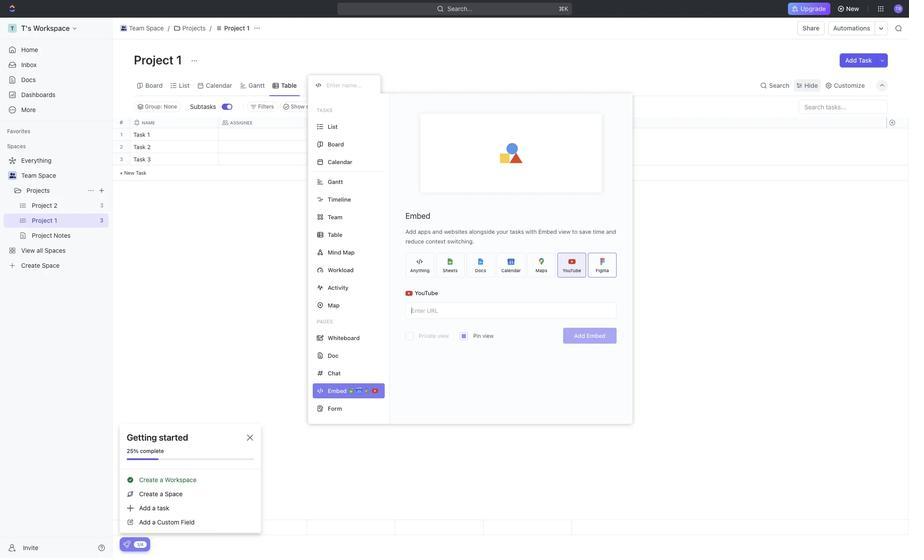 Task type: vqa. For each thing, say whether or not it's contained in the screenshot.
second Browser from the top
no



Task type: describe. For each thing, give the bounding box(es) containing it.
customize button
[[823, 79, 868, 92]]

1 vertical spatial list
[[328, 123, 338, 130]]

to do cell for task 3
[[307, 153, 395, 165]]

task 3
[[133, 156, 151, 163]]

team space inside tree
[[21, 172, 56, 179]]

automations
[[833, 24, 870, 32]]

automations button
[[829, 22, 875, 35]]

to do for ‎task 1
[[312, 132, 328, 138]]

to for task 3
[[312, 157, 319, 163]]

share button
[[797, 21, 825, 35]]

tasks
[[317, 107, 333, 113]]

user group image
[[9, 173, 16, 178]]

grid containing ‎task 1
[[113, 118, 909, 536]]

1 horizontal spatial calendar
[[328, 158, 352, 165]]

mind
[[328, 249, 341, 256]]

invite
[[23, 545, 38, 552]]

customize
[[834, 82, 865, 89]]

a for space
[[160, 491, 163, 498]]

‎task 1
[[133, 131, 150, 138]]

close image
[[247, 435, 253, 441]]

project 1 link
[[213, 23, 252, 34]]

to do for task 3
[[312, 157, 328, 163]]

reduce
[[406, 238, 424, 245]]

Enter URL text field
[[406, 303, 616, 319]]

2 / from the left
[[210, 24, 211, 32]]

new for new
[[846, 5, 859, 12]]

add a custom field
[[139, 519, 195, 527]]

3 row group from the left
[[887, 129, 909, 181]]

0 vertical spatial projects link
[[171, 23, 208, 34]]

inbox
[[21, 61, 37, 68]]

add for add a custom field
[[139, 519, 151, 527]]

add embed button
[[563, 328, 617, 344]]

activity
[[328, 284, 349, 291]]

upgrade link
[[788, 3, 830, 15]]

whiteboard
[[328, 335, 360, 342]]

to do cell for ‎task 1
[[307, 129, 395, 140]]

#
[[120, 119, 123, 126]]

2 horizontal spatial space
[[165, 491, 183, 498]]

show closed button
[[280, 102, 327, 112]]

onboarding checklist button element
[[123, 542, 130, 549]]

create a space
[[139, 491, 183, 498]]

1 / from the left
[[168, 24, 170, 32]]

1 vertical spatial gantt
[[328, 178, 343, 185]]

embed inside add apps and websites alongside your tasks with embed view to save time and reduce context switching.
[[538, 228, 557, 235]]

a for task
[[152, 505, 156, 512]]

hide
[[805, 82, 818, 89]]

1 vertical spatial docs
[[475, 268, 486, 273]]

chat
[[328, 370, 341, 377]]

press space to select this row. row containing 1
[[113, 129, 130, 141]]

a for custom
[[152, 519, 156, 527]]

started
[[159, 433, 188, 443]]

to for ‎task 1
[[312, 132, 319, 138]]

create a workspace
[[139, 477, 197, 484]]

closed
[[306, 103, 323, 110]]

press space to select this row. row containing ‎task 2
[[130, 141, 572, 155]]

dashboards
[[21, 91, 55, 99]]

view for pin view
[[482, 333, 494, 340]]

0 horizontal spatial projects link
[[27, 184, 84, 198]]

view
[[319, 82, 334, 89]]

gantt link
[[247, 79, 265, 92]]

docs inside sidebar navigation
[[21, 76, 36, 83]]

tree inside sidebar navigation
[[4, 154, 109, 273]]

websites
[[444, 228, 468, 235]]

1 2 3
[[120, 132, 123, 162]]

press space to select this row. row containing ‎task 1
[[130, 129, 572, 142]]

task inside row group
[[133, 156, 146, 163]]

pin view
[[473, 333, 494, 340]]

sidebar navigation
[[0, 18, 113, 559]]

search...
[[447, 5, 472, 12]]

‎task 2
[[133, 144, 151, 151]]

view button
[[308, 79, 337, 92]]

‎task for ‎task 2
[[133, 144, 146, 151]]

row group containing 1 2 3
[[113, 129, 130, 181]]

2 horizontal spatial team
[[328, 214, 343, 221]]

press space to select this row. row containing 3
[[113, 153, 130, 166]]

Search tasks... text field
[[799, 100, 888, 114]]

show closed
[[291, 103, 323, 110]]

add task button
[[840, 53, 877, 68]]

view for private view
[[438, 333, 449, 340]]

workspace
[[165, 477, 197, 484]]

task for new task
[[136, 170, 146, 176]]

to do cell for ‎task 2
[[307, 141, 395, 153]]

new button
[[834, 2, 865, 16]]

1/4
[[137, 542, 144, 548]]

new for new task
[[124, 170, 134, 176]]

maps
[[536, 268, 547, 273]]

complete
[[140, 448, 164, 455]]

0 horizontal spatial table
[[281, 82, 297, 89]]

subtasks button
[[186, 100, 222, 114]]

1 horizontal spatial project
[[224, 24, 245, 32]]

alongside
[[469, 228, 495, 235]]

0 vertical spatial board
[[145, 82, 163, 89]]

private view
[[419, 333, 449, 340]]

inbox link
[[4, 58, 109, 72]]

new task
[[124, 170, 146, 176]]

upgrade
[[801, 5, 826, 12]]

tasks
[[510, 228, 524, 235]]

to inside add apps and websites alongside your tasks with embed view to save time and reduce context switching.
[[572, 228, 578, 235]]

calendar link
[[204, 79, 232, 92]]

time
[[593, 228, 605, 235]]

getting
[[127, 433, 157, 443]]

add embed
[[574, 333, 606, 340]]

0 vertical spatial list
[[179, 82, 190, 89]]

space inside sidebar navigation
[[38, 172, 56, 179]]

board link
[[144, 79, 163, 92]]

timeline
[[328, 196, 351, 203]]

spaces
[[7, 143, 26, 150]]

with
[[526, 228, 537, 235]]

add for add apps and websites alongside your tasks with embed view to save time and reduce context switching.
[[406, 228, 416, 235]]

0 horizontal spatial calendar
[[206, 82, 232, 89]]

favorites
[[7, 128, 30, 135]]

dashboards link
[[4, 88, 109, 102]]

do for 3
[[321, 157, 328, 163]]

search
[[769, 82, 790, 89]]

figma
[[596, 268, 609, 273]]

add for add embed
[[574, 333, 585, 340]]

user group image
[[121, 26, 126, 30]]

pin
[[473, 333, 481, 340]]

1 horizontal spatial board
[[328, 141, 344, 148]]

field
[[181, 519, 195, 527]]

apps
[[418, 228, 431, 235]]

do for 2
[[321, 144, 328, 150]]

2 for ‎task
[[147, 144, 151, 151]]

favorites button
[[4, 126, 34, 137]]

your
[[497, 228, 508, 235]]

task
[[157, 505, 169, 512]]

hide button
[[794, 79, 821, 92]]

task for add task
[[859, 57, 872, 64]]

Enter name... field
[[326, 81, 373, 89]]

add a task
[[139, 505, 169, 512]]

a for workspace
[[160, 477, 163, 484]]

sheets
[[443, 268, 458, 273]]



Task type: locate. For each thing, give the bounding box(es) containing it.
team space link
[[118, 23, 166, 34], [21, 169, 107, 183]]

1 horizontal spatial embed
[[538, 228, 557, 235]]

0 horizontal spatial map
[[328, 302, 340, 309]]

to do for ‎task 2
[[312, 144, 328, 150]]

view right pin
[[482, 333, 494, 340]]

3 to do from the top
[[312, 157, 328, 163]]

25% complete
[[127, 448, 164, 455]]

add for add a task
[[139, 505, 151, 512]]

0 horizontal spatial team space
[[21, 172, 56, 179]]

task down task 3
[[136, 170, 146, 176]]

2 row group from the left
[[130, 129, 572, 181]]

view button
[[308, 75, 337, 96]]

a left 'task'
[[152, 505, 156, 512]]

create up create a space
[[139, 477, 158, 484]]

team down the 'timeline'
[[328, 214, 343, 221]]

2 vertical spatial do
[[321, 157, 328, 163]]

1 row group from the left
[[113, 129, 130, 181]]

0 vertical spatial new
[[846, 5, 859, 12]]

0 vertical spatial create
[[139, 477, 158, 484]]

map
[[343, 249, 355, 256], [328, 302, 340, 309]]

share
[[803, 24, 820, 32]]

gantt left table link
[[249, 82, 265, 89]]

task down ‎task 2
[[133, 156, 146, 163]]

0 vertical spatial to do cell
[[307, 129, 395, 140]]

1 to do from the top
[[312, 132, 328, 138]]

1 horizontal spatial team space link
[[118, 23, 166, 34]]

add apps and websites alongside your tasks with embed view to save time and reduce context switching.
[[406, 228, 616, 245]]

list down tasks
[[328, 123, 338, 130]]

show
[[291, 103, 305, 110]]

1 vertical spatial ‎task
[[133, 144, 146, 151]]

2 to do from the top
[[312, 144, 328, 150]]

0 horizontal spatial youtube
[[415, 290, 438, 297]]

board
[[145, 82, 163, 89], [328, 141, 344, 148]]

pages
[[317, 319, 333, 325]]

youtube
[[563, 268, 581, 273], [415, 290, 438, 297]]

1 horizontal spatial projects link
[[171, 23, 208, 34]]

2 vertical spatial team
[[328, 214, 343, 221]]

do for 1
[[321, 132, 328, 138]]

0 vertical spatial gantt
[[249, 82, 265, 89]]

2 up task 3
[[147, 144, 151, 151]]

add
[[845, 57, 857, 64], [406, 228, 416, 235], [574, 333, 585, 340], [139, 505, 151, 512], [139, 519, 151, 527]]

create for create a workspace
[[139, 477, 158, 484]]

getting started
[[127, 433, 188, 443]]

and right time
[[606, 228, 616, 235]]

docs right the sheets
[[475, 268, 486, 273]]

2 vertical spatial embed
[[587, 333, 606, 340]]

0 vertical spatial projects
[[182, 24, 206, 32]]

0 vertical spatial table
[[281, 82, 297, 89]]

create up add a task
[[139, 491, 158, 498]]

1 horizontal spatial 3
[[147, 156, 151, 163]]

space
[[146, 24, 164, 32], [38, 172, 56, 179], [165, 491, 183, 498]]

do
[[321, 132, 328, 138], [321, 144, 328, 150], [321, 157, 328, 163]]

2 horizontal spatial embed
[[587, 333, 606, 340]]

space right user group icon
[[38, 172, 56, 179]]

projects
[[182, 24, 206, 32], [27, 187, 50, 194]]

space down create a workspace
[[165, 491, 183, 498]]

embed
[[406, 212, 430, 221], [538, 228, 557, 235], [587, 333, 606, 340]]

3 to do cell from the top
[[307, 153, 395, 165]]

add inside add apps and websites alongside your tasks with embed view to save time and reduce context switching.
[[406, 228, 416, 235]]

context
[[426, 238, 446, 245]]

team
[[129, 24, 144, 32], [21, 172, 37, 179], [328, 214, 343, 221]]

1 vertical spatial table
[[328, 231, 343, 238]]

1 ‎task from the top
[[133, 131, 146, 138]]

private
[[419, 333, 436, 340]]

1 horizontal spatial team
[[129, 24, 144, 32]]

2 create from the top
[[139, 491, 158, 498]]

1 vertical spatial create
[[139, 491, 158, 498]]

1 horizontal spatial new
[[846, 5, 859, 12]]

0 vertical spatial task
[[859, 57, 872, 64]]

row
[[130, 118, 572, 129]]

press space to select this row. row containing 2
[[113, 141, 130, 153]]

a up 'task'
[[160, 491, 163, 498]]

1 inside the 1 2 3
[[120, 132, 123, 137]]

0 vertical spatial space
[[146, 24, 164, 32]]

2 horizontal spatial view
[[559, 228, 571, 235]]

1 vertical spatial youtube
[[415, 290, 438, 297]]

2 vertical spatial to do
[[312, 157, 328, 163]]

view left save
[[559, 228, 571, 235]]

table
[[281, 82, 297, 89], [328, 231, 343, 238]]

table link
[[279, 79, 297, 92]]

map right mind
[[343, 249, 355, 256]]

2 left ‎task 2
[[120, 144, 123, 150]]

‎task down ‎task 1
[[133, 144, 146, 151]]

1 vertical spatial team
[[21, 172, 37, 179]]

‎task for ‎task 1
[[133, 131, 146, 138]]

0 vertical spatial ‎task
[[133, 131, 146, 138]]

grid
[[113, 118, 909, 536]]

0 vertical spatial embed
[[406, 212, 430, 221]]

project 1
[[224, 24, 250, 32], [134, 53, 185, 67]]

docs link
[[4, 73, 109, 87]]

team space right user group icon
[[21, 172, 56, 179]]

2 vertical spatial to do cell
[[307, 153, 395, 165]]

a up create a space
[[160, 477, 163, 484]]

1 vertical spatial embed
[[538, 228, 557, 235]]

a down add a task
[[152, 519, 156, 527]]

projects inside sidebar navigation
[[27, 187, 50, 194]]

to do
[[312, 132, 328, 138], [312, 144, 328, 150], [312, 157, 328, 163]]

calendar left 'maps'
[[501, 268, 521, 273]]

youtube left figma at the right of page
[[563, 268, 581, 273]]

2
[[147, 144, 151, 151], [120, 144, 123, 150]]

add for add task
[[845, 57, 857, 64]]

to for ‎task 2
[[312, 144, 319, 150]]

team right user group icon
[[21, 172, 37, 179]]

1 vertical spatial task
[[133, 156, 146, 163]]

calendar
[[206, 82, 232, 89], [328, 158, 352, 165], [501, 268, 521, 273]]

and
[[432, 228, 442, 235], [606, 228, 616, 235]]

0 horizontal spatial team space link
[[21, 169, 107, 183]]

2 vertical spatial space
[[165, 491, 183, 498]]

row group
[[113, 129, 130, 181], [130, 129, 572, 181], [887, 129, 909, 181]]

1 horizontal spatial list
[[328, 123, 338, 130]]

task up customize on the top of page
[[859, 57, 872, 64]]

workload
[[328, 267, 354, 274]]

calendar up subtasks button
[[206, 82, 232, 89]]

list link
[[177, 79, 190, 92]]

3
[[147, 156, 151, 163], [120, 156, 123, 162]]

1 horizontal spatial project 1
[[224, 24, 250, 32]]

team inside sidebar navigation
[[21, 172, 37, 179]]

1 horizontal spatial /
[[210, 24, 211, 32]]

1 vertical spatial new
[[124, 170, 134, 176]]

1 and from the left
[[432, 228, 442, 235]]

a
[[160, 477, 163, 484], [160, 491, 163, 498], [152, 505, 156, 512], [152, 519, 156, 527]]

0 horizontal spatial embed
[[406, 212, 430, 221]]

1 vertical spatial map
[[328, 302, 340, 309]]

add inside button
[[574, 333, 585, 340]]

1 to do cell from the top
[[307, 129, 395, 140]]

1 horizontal spatial view
[[482, 333, 494, 340]]

doc
[[328, 352, 339, 359]]

1 horizontal spatial space
[[146, 24, 164, 32]]

home
[[21, 46, 38, 53]]

2 ‎task from the top
[[133, 144, 146, 151]]

1 vertical spatial project
[[134, 53, 174, 67]]

0 vertical spatial do
[[321, 132, 328, 138]]

home link
[[4, 43, 109, 57]]

press space to select this row. row
[[113, 129, 130, 141], [130, 129, 572, 142], [113, 141, 130, 153], [130, 141, 572, 155], [113, 153, 130, 166], [130, 153, 572, 167], [130, 521, 572, 536]]

0 vertical spatial to do
[[312, 132, 328, 138]]

to do cell
[[307, 129, 395, 140], [307, 141, 395, 153], [307, 153, 395, 165]]

0 horizontal spatial team
[[21, 172, 37, 179]]

add task
[[845, 57, 872, 64]]

cell
[[219, 129, 307, 140], [395, 129, 484, 140], [219, 141, 307, 153], [395, 141, 484, 153], [219, 153, 307, 165], [395, 153, 484, 165]]

task
[[859, 57, 872, 64], [133, 156, 146, 163], [136, 170, 146, 176]]

anything
[[410, 268, 430, 273]]

1 vertical spatial space
[[38, 172, 56, 179]]

⌘k
[[559, 5, 568, 12]]

board left list link on the top left of page
[[145, 82, 163, 89]]

0 vertical spatial youtube
[[563, 268, 581, 273]]

0 horizontal spatial new
[[124, 170, 134, 176]]

1 vertical spatial team space
[[21, 172, 56, 179]]

0 horizontal spatial project
[[134, 53, 174, 67]]

list
[[179, 82, 190, 89], [328, 123, 338, 130]]

1 horizontal spatial map
[[343, 249, 355, 256]]

0 horizontal spatial list
[[179, 82, 190, 89]]

youtube down anything
[[415, 290, 438, 297]]

onboarding checklist button image
[[123, 542, 130, 549]]

2 horizontal spatial calendar
[[501, 268, 521, 273]]

2 and from the left
[[606, 228, 616, 235]]

board down tasks
[[328, 141, 344, 148]]

0 vertical spatial team space link
[[118, 23, 166, 34]]

save
[[579, 228, 591, 235]]

tree containing team space
[[4, 154, 109, 273]]

new down task 3
[[124, 170, 134, 176]]

0 vertical spatial team space
[[129, 24, 164, 32]]

3 left task 3
[[120, 156, 123, 162]]

1 horizontal spatial table
[[328, 231, 343, 238]]

1 vertical spatial do
[[321, 144, 328, 150]]

view
[[559, 228, 571, 235], [438, 333, 449, 340], [482, 333, 494, 340]]

create for create a space
[[139, 491, 158, 498]]

subtasks
[[190, 103, 216, 110]]

3 down ‎task 2
[[147, 156, 151, 163]]

switching.
[[447, 238, 474, 245]]

0 horizontal spatial projects
[[27, 187, 50, 194]]

table up show
[[281, 82, 297, 89]]

1 do from the top
[[321, 132, 328, 138]]

0 horizontal spatial space
[[38, 172, 56, 179]]

docs
[[21, 76, 36, 83], [475, 268, 486, 273]]

map down activity
[[328, 302, 340, 309]]

1 horizontal spatial gantt
[[328, 178, 343, 185]]

1 horizontal spatial team space
[[129, 24, 164, 32]]

table up mind
[[328, 231, 343, 238]]

3 do from the top
[[321, 157, 328, 163]]

project
[[224, 24, 245, 32], [134, 53, 174, 67]]

form
[[328, 405, 342, 412]]

team right user group image
[[129, 24, 144, 32]]

0 horizontal spatial and
[[432, 228, 442, 235]]

2 vertical spatial task
[[136, 170, 146, 176]]

1 vertical spatial projects
[[27, 187, 50, 194]]

docs down inbox
[[21, 76, 36, 83]]

0 horizontal spatial 2
[[120, 144, 123, 150]]

1 horizontal spatial docs
[[475, 268, 486, 273]]

row group containing ‎task 1
[[130, 129, 572, 181]]

gantt inside gantt link
[[249, 82, 265, 89]]

0 vertical spatial project
[[224, 24, 245, 32]]

2 vertical spatial calendar
[[501, 268, 521, 273]]

2 for 1
[[120, 144, 123, 150]]

add inside 'button'
[[845, 57, 857, 64]]

press space to select this row. row containing task 3
[[130, 153, 572, 167]]

1 vertical spatial projects link
[[27, 184, 84, 198]]

team space right user group image
[[129, 24, 164, 32]]

0 horizontal spatial /
[[168, 24, 170, 32]]

mind map
[[328, 249, 355, 256]]

1 vertical spatial board
[[328, 141, 344, 148]]

projects link
[[171, 23, 208, 34], [27, 184, 84, 198]]

0 horizontal spatial view
[[438, 333, 449, 340]]

1 vertical spatial to do
[[312, 144, 328, 150]]

view right the 'private'
[[438, 333, 449, 340]]

task inside 'button'
[[859, 57, 872, 64]]

space right user group image
[[146, 24, 164, 32]]

0 vertical spatial project 1
[[224, 24, 250, 32]]

1 vertical spatial to do cell
[[307, 141, 395, 153]]

2 inside the 1 2 3
[[120, 144, 123, 150]]

0 horizontal spatial 3
[[120, 156, 123, 162]]

and up context
[[432, 228, 442, 235]]

‎task up ‎task 2
[[133, 131, 146, 138]]

0 horizontal spatial board
[[145, 82, 163, 89]]

0 horizontal spatial gantt
[[249, 82, 265, 89]]

0 vertical spatial docs
[[21, 76, 36, 83]]

1 vertical spatial calendar
[[328, 158, 352, 165]]

search button
[[758, 79, 792, 92]]

gantt up the 'timeline'
[[328, 178, 343, 185]]

0 vertical spatial team
[[129, 24, 144, 32]]

list up subtasks button
[[179, 82, 190, 89]]

custom
[[157, 519, 179, 527]]

new up "automations"
[[846, 5, 859, 12]]

1 create from the top
[[139, 477, 158, 484]]

1 horizontal spatial and
[[606, 228, 616, 235]]

new inside new button
[[846, 5, 859, 12]]

embed inside button
[[587, 333, 606, 340]]

1 vertical spatial team space link
[[21, 169, 107, 183]]

to
[[312, 132, 319, 138], [312, 144, 319, 150], [312, 157, 319, 163], [572, 228, 578, 235]]

new
[[846, 5, 859, 12], [124, 170, 134, 176]]

view inside add apps and websites alongside your tasks with embed view to save time and reduce context switching.
[[559, 228, 571, 235]]

create
[[139, 477, 158, 484], [139, 491, 158, 498]]

2 do from the top
[[321, 144, 328, 150]]

tree
[[4, 154, 109, 273]]

2 to do cell from the top
[[307, 141, 395, 153]]

1 vertical spatial project 1
[[134, 53, 185, 67]]

1 horizontal spatial projects
[[182, 24, 206, 32]]

25%
[[127, 448, 139, 455]]

calendar up the 'timeline'
[[328, 158, 352, 165]]

0 horizontal spatial project 1
[[134, 53, 185, 67]]

1 horizontal spatial 2
[[147, 144, 151, 151]]



